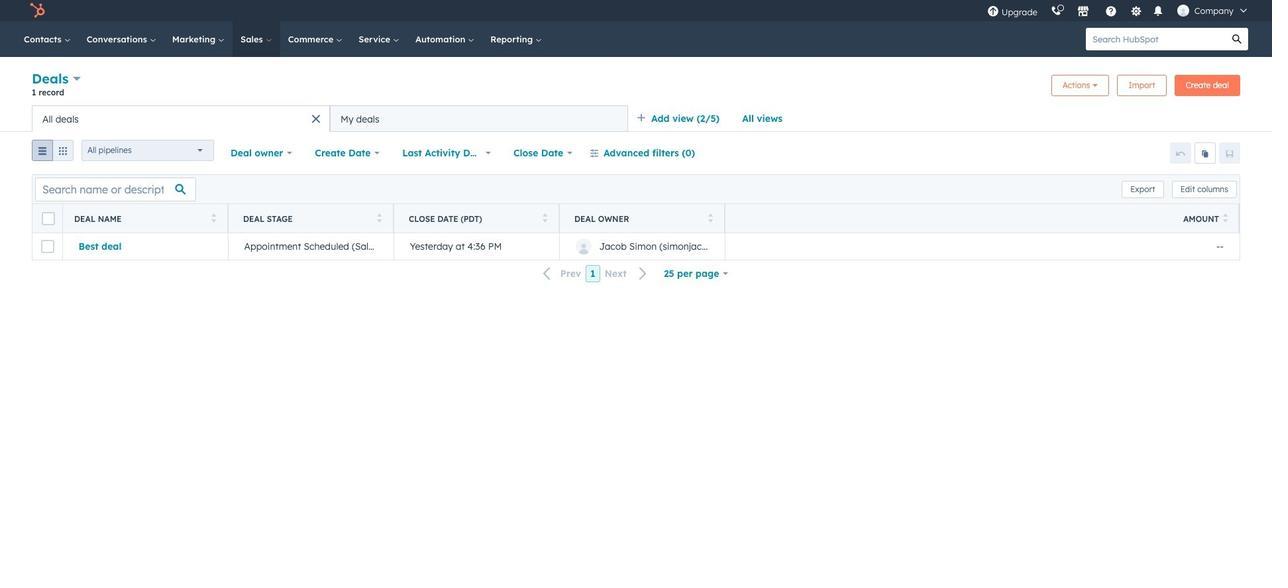 Task type: locate. For each thing, give the bounding box(es) containing it.
0 horizontal spatial press to sort. image
[[211, 213, 216, 222]]

press to sort. image for first press to sort. element from the right
[[1224, 213, 1229, 222]]

3 press to sort. image from the left
[[708, 213, 713, 222]]

1 horizontal spatial press to sort. image
[[377, 213, 382, 222]]

2 press to sort. element from the left
[[377, 213, 382, 224]]

1 press to sort. image from the left
[[211, 213, 216, 222]]

group
[[32, 140, 74, 166]]

2 horizontal spatial press to sort. image
[[708, 213, 713, 222]]

press to sort. element
[[211, 213, 216, 224], [377, 213, 382, 224], [543, 213, 548, 224], [708, 213, 713, 224], [1224, 213, 1229, 224]]

2 press to sort. image from the left
[[377, 213, 382, 222]]

press to sort. image
[[211, 213, 216, 222], [377, 213, 382, 222], [708, 213, 713, 222]]

menu
[[981, 0, 1257, 21]]

press to sort. image
[[543, 213, 548, 222], [1224, 213, 1229, 222]]

banner
[[32, 69, 1241, 105]]

5 press to sort. element from the left
[[1224, 213, 1229, 224]]

2 press to sort. image from the left
[[1224, 213, 1229, 222]]

press to sort. image for 2nd press to sort. element from the left
[[377, 213, 382, 222]]

1 press to sort. image from the left
[[543, 213, 548, 222]]

1 horizontal spatial press to sort. image
[[1224, 213, 1229, 222]]

jacob simon image
[[1178, 5, 1190, 17]]

0 horizontal spatial press to sort. image
[[543, 213, 548, 222]]



Task type: describe. For each thing, give the bounding box(es) containing it.
4 press to sort. element from the left
[[708, 213, 713, 224]]

Search name or description search field
[[35, 177, 196, 201]]

press to sort. image for 3rd press to sort. element from left
[[543, 213, 548, 222]]

pagination navigation
[[535, 265, 656, 283]]

press to sort. image for second press to sort. element from right
[[708, 213, 713, 222]]

marketplaces image
[[1078, 6, 1090, 18]]

3 press to sort. element from the left
[[543, 213, 548, 224]]

press to sort. image for first press to sort. element
[[211, 213, 216, 222]]

Search HubSpot search field
[[1086, 28, 1226, 50]]

1 press to sort. element from the left
[[211, 213, 216, 224]]



Task type: vqa. For each thing, say whether or not it's contained in the screenshot.
Press to sort. image to the right
yes



